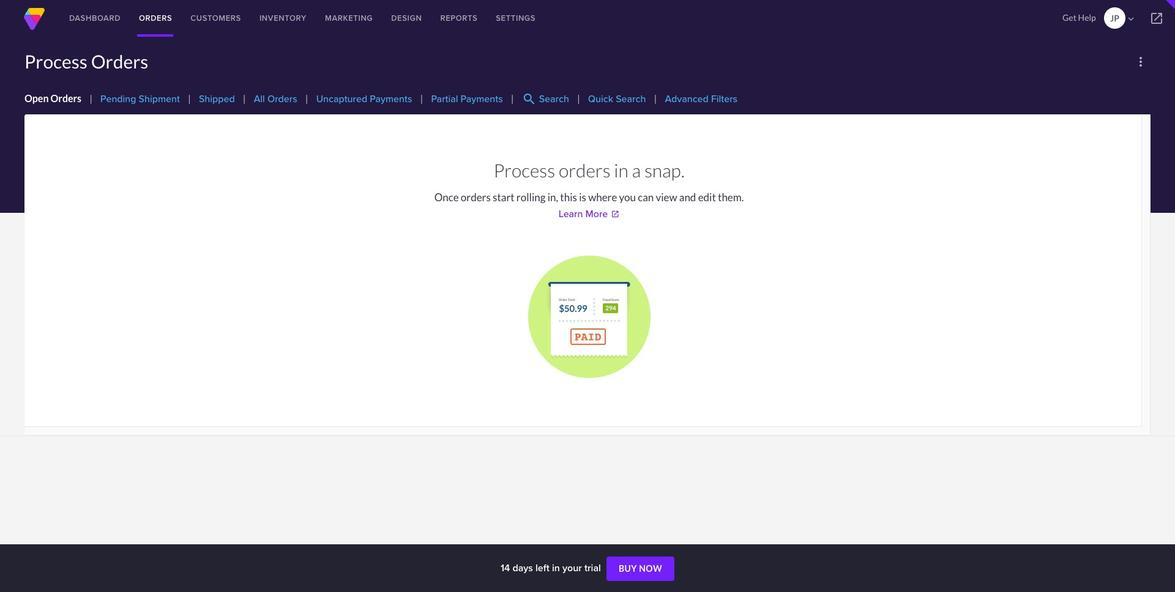 Task type: describe. For each thing, give the bounding box(es) containing it.
days
[[513, 561, 533, 575]]

shipped link
[[199, 92, 235, 106]]

uncaptured
[[316, 92, 367, 106]]

get help
[[1063, 12, 1096, 23]]

advanced filters link
[[665, 92, 738, 106]]

14
[[501, 561, 510, 575]]

dashboard
[[69, 12, 121, 24]]

settings
[[496, 12, 536, 24]]

them.
[[718, 191, 744, 204]]

8 | from the left
[[654, 93, 657, 104]]

5 | from the left
[[420, 93, 423, 104]]

quick search link
[[588, 92, 646, 106]]

open orders link
[[24, 93, 81, 104]]

quick search
[[588, 92, 646, 106]]

partial payments
[[431, 92, 503, 106]]

jp
[[1110, 13, 1119, 23]]

 link
[[1139, 0, 1175, 37]]

design
[[391, 12, 422, 24]]

partial
[[431, 92, 458, 106]]

orders for open orders
[[51, 93, 81, 104]]

7 | from the left
[[577, 93, 580, 104]]

more_vert button
[[1131, 52, 1151, 72]]

process orders in a snap.
[[494, 159, 685, 181]]

snap.
[[645, 159, 685, 181]]

all orders link
[[254, 92, 297, 106]]

pending
[[100, 92, 136, 106]]

help
[[1078, 12, 1096, 23]]

orders for once
[[461, 191, 491, 204]]

can
[[638, 191, 654, 204]]

left
[[536, 561, 550, 575]]

uncaptured payments
[[316, 92, 412, 106]]

quick
[[588, 92, 613, 106]]

1 horizontal spatial in
[[614, 159, 629, 181]]

payments for uncaptured payments
[[370, 92, 412, 106]]

orders for process orders
[[91, 50, 148, 72]]

open orders
[[24, 93, 81, 104]]

inventory
[[259, 12, 307, 24]]

search for search
[[539, 92, 569, 106]]

and
[[679, 191, 696, 204]]

once orders start rolling in, this is where you can view and edit them. learn more
[[434, 191, 744, 221]]

this
[[560, 191, 577, 204]]

payments for partial payments
[[461, 92, 503, 106]]

in,
[[548, 191, 558, 204]]

learn
[[559, 207, 583, 221]]

more_vert
[[1134, 54, 1148, 69]]

all orders
[[254, 92, 297, 106]]

pending shipment
[[100, 92, 180, 106]]



Task type: locate. For each thing, give the bounding box(es) containing it.
orders inside once orders start rolling in, this is where you can view and edit them. learn more
[[461, 191, 491, 204]]


[[1126, 13, 1137, 24]]

| left all
[[243, 93, 246, 104]]

where
[[588, 191, 617, 204]]

buy now link
[[607, 557, 675, 582]]

| left 'shipped' 'link'
[[188, 93, 191, 104]]

3 | from the left
[[243, 93, 246, 104]]

2 payments from the left
[[461, 92, 503, 106]]

0 horizontal spatial search
[[539, 92, 569, 106]]

1 horizontal spatial process
[[494, 159, 555, 181]]

search
[[522, 92, 537, 107]]

start
[[493, 191, 515, 204]]

once
[[434, 191, 459, 204]]

orders left 'start'
[[461, 191, 491, 204]]

0 horizontal spatial in
[[552, 561, 560, 575]]

buy now
[[619, 564, 662, 574]]

process up the open orders
[[24, 50, 87, 72]]

0 vertical spatial orders
[[559, 159, 611, 181]]

0 vertical spatial process
[[24, 50, 87, 72]]

1 vertical spatial orders
[[461, 191, 491, 204]]

process for process orders in a snap.
[[494, 159, 555, 181]]

customers
[[191, 12, 241, 24]]

0 horizontal spatial process
[[24, 50, 87, 72]]

orders for process
[[559, 159, 611, 181]]

reports
[[440, 12, 478, 24]]

search for quick
[[616, 92, 646, 106]]

| left quick
[[577, 93, 580, 104]]

is
[[579, 191, 586, 204]]

orders for all orders
[[267, 92, 297, 106]]

14 days left in your trial
[[501, 561, 604, 575]]

payments
[[370, 92, 412, 106], [461, 92, 503, 106]]

4 | from the left
[[305, 93, 308, 104]]

more
[[586, 207, 608, 221]]

1 payments from the left
[[370, 92, 412, 106]]

orders right open
[[51, 93, 81, 104]]

orders
[[139, 12, 172, 24], [91, 50, 148, 72], [267, 92, 297, 106], [51, 93, 81, 104]]

search search
[[522, 92, 569, 107]]

orders
[[559, 159, 611, 181], [461, 191, 491, 204]]

0 horizontal spatial payments
[[370, 92, 412, 106]]

partial payments link
[[431, 92, 503, 106]]

open
[[24, 93, 49, 104]]

0 vertical spatial in
[[614, 159, 629, 181]]

uncaptured payments link
[[316, 92, 412, 106]]

dashboard link
[[60, 0, 130, 37]]

1 vertical spatial process
[[494, 159, 555, 181]]

marketing
[[325, 12, 373, 24]]

search right search
[[539, 92, 569, 106]]

|
[[89, 93, 92, 104], [188, 93, 191, 104], [243, 93, 246, 104], [305, 93, 308, 104], [420, 93, 423, 104], [511, 93, 514, 104], [577, 93, 580, 104], [654, 93, 657, 104]]


[[1150, 11, 1164, 26]]

| left the pending
[[89, 93, 92, 104]]

process for process orders
[[24, 50, 87, 72]]

search inside search search
[[539, 92, 569, 106]]

0 horizontal spatial orders
[[461, 191, 491, 204]]

advanced filters
[[665, 92, 738, 106]]

1 | from the left
[[89, 93, 92, 104]]

your
[[563, 561, 582, 575]]

2 | from the left
[[188, 93, 191, 104]]

trial
[[585, 561, 601, 575]]

payments right partial
[[461, 92, 503, 106]]

a
[[632, 159, 641, 181]]

1 vertical spatial in
[[552, 561, 560, 575]]

in
[[614, 159, 629, 181], [552, 561, 560, 575]]

| left partial
[[420, 93, 423, 104]]

| left advanced
[[654, 93, 657, 104]]

filters
[[711, 92, 738, 106]]

orders up is
[[559, 159, 611, 181]]

search
[[539, 92, 569, 106], [616, 92, 646, 106]]

shipment
[[139, 92, 180, 106]]

now
[[639, 564, 662, 574]]

shipped
[[199, 92, 235, 106]]

rolling
[[517, 191, 546, 204]]

get
[[1063, 12, 1077, 23]]

learn more link
[[559, 207, 620, 221]]

advanced
[[665, 92, 709, 106]]

oops! you don't have any orders yet. image
[[528, 256, 650, 378]]

| left search
[[511, 93, 514, 104]]

process
[[24, 50, 87, 72], [494, 159, 555, 181]]

orders up the pending
[[91, 50, 148, 72]]

buy
[[619, 564, 637, 574]]

orders right all
[[267, 92, 297, 106]]

view
[[656, 191, 677, 204]]

search right quick
[[616, 92, 646, 106]]

1 horizontal spatial search
[[616, 92, 646, 106]]

6 | from the left
[[511, 93, 514, 104]]

1 horizontal spatial payments
[[461, 92, 503, 106]]

orders left customers
[[139, 12, 172, 24]]

process orders
[[24, 50, 148, 72]]

pending shipment link
[[100, 92, 180, 106]]

1 horizontal spatial orders
[[559, 159, 611, 181]]

payments right uncaptured
[[370, 92, 412, 106]]

edit
[[698, 191, 716, 204]]

you
[[619, 191, 636, 204]]

all
[[254, 92, 265, 106]]

2 search from the left
[[616, 92, 646, 106]]

| right the all orders link
[[305, 93, 308, 104]]

process up rolling
[[494, 159, 555, 181]]

in left a at top
[[614, 159, 629, 181]]

1 search from the left
[[539, 92, 569, 106]]

in right "left"
[[552, 561, 560, 575]]



Task type: vqa. For each thing, say whether or not it's contained in the screenshot.
the Warehouses link
no



